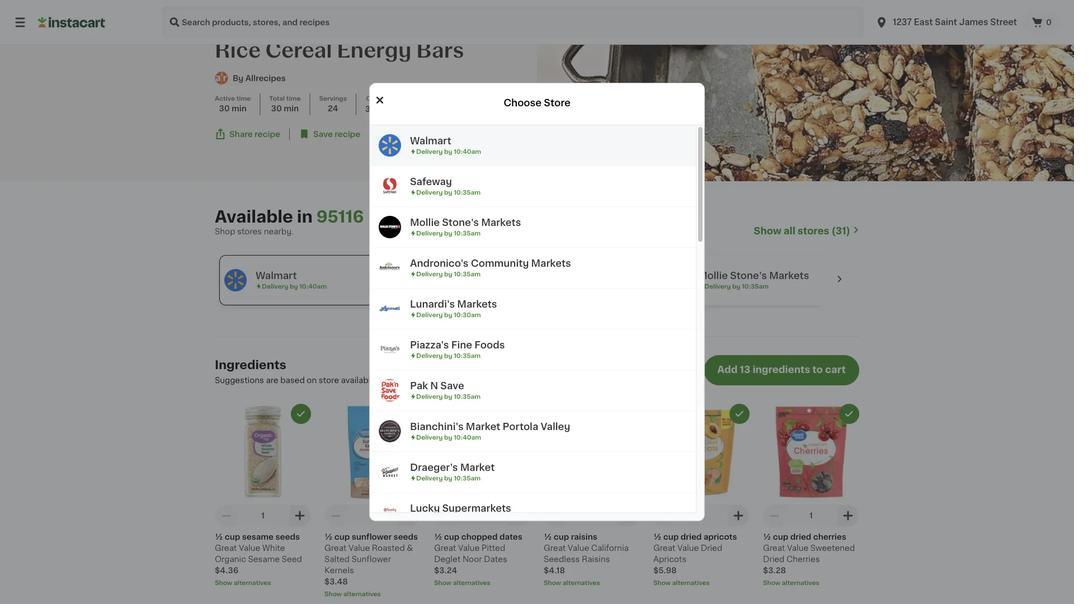 Task type: locate. For each thing, give the bounding box(es) containing it.
great up $3.28
[[764, 545, 786, 553]]

increment quantity image for ½ cup sesame seeds
[[293, 510, 307, 523]]

total time 30 min
[[269, 96, 301, 113]]

2 seeds from the left
[[394, 534, 418, 542]]

&
[[407, 545, 413, 553]]

½
[[215, 534, 223, 542], [325, 534, 333, 542], [434, 534, 443, 542], [544, 534, 552, 542], [654, 534, 662, 542], [764, 534, 772, 542]]

great up salted
[[325, 545, 347, 553]]

recipe right share
[[255, 130, 280, 138]]

dried up $3.28
[[764, 556, 785, 564]]

0 horizontal spatial recipe
[[255, 130, 280, 138]]

½ inside "½ cup dried apricots great value dried apricots $5.98 show alternatives"
[[654, 534, 662, 542]]

bars
[[417, 41, 464, 60]]

½ up seedless at right bottom
[[544, 534, 552, 542]]

unselect item image for ½ cup dried apricots
[[735, 409, 745, 420]]

save
[[313, 130, 333, 138], [441, 382, 465, 391]]

0 horizontal spatial walmart
[[256, 272, 297, 281]]

alternatives down raisins
[[563, 580, 601, 587]]

unselect item image for ½ cup dried cherries
[[845, 409, 855, 420]]

1 seeds from the left
[[276, 534, 300, 542]]

½ inside ½ cup dried cherries great value sweetened dried cherries $3.28 show alternatives
[[764, 534, 772, 542]]

dialog
[[369, 83, 705, 534]]

alternatives down "noor"
[[453, 580, 491, 587]]

bianchini's
[[410, 422, 464, 432]]

cup up salted
[[335, 534, 350, 542]]

3 cup from the left
[[444, 534, 460, 542]]

to inside button
[[813, 366, 824, 375]]

1 decrement quantity image from the left
[[219, 510, 233, 523]]

1 horizontal spatial mollie
[[699, 272, 728, 281]]

3 great from the left
[[434, 545, 457, 553]]

1 horizontal spatial 30
[[271, 105, 282, 113]]

lunardi's markets image
[[379, 298, 401, 320]]

recipe for share recipe
[[255, 130, 280, 138]]

0 horizontal spatial increment quantity image
[[403, 510, 417, 523]]

30 for active time 30 min
[[219, 105, 230, 113]]

decrement quantity image up organic
[[219, 510, 233, 523]]

0 horizontal spatial decrement quantity image
[[439, 510, 452, 523]]

0 horizontal spatial safeway image
[[379, 175, 401, 198]]

1 horizontal spatial increment quantity image
[[513, 510, 526, 523]]

mollie stone's markets image for 'safeway' icon to the right
[[667, 270, 690, 292]]

1 horizontal spatial mollie stone's markets image
[[667, 270, 690, 292]]

shop
[[215, 228, 235, 236]]

10:35am
[[454, 190, 481, 196], [454, 230, 481, 237], [454, 271, 481, 277], [521, 284, 548, 290], [742, 284, 769, 290], [454, 353, 481, 359], [454, 394, 481, 400], [454, 476, 481, 482]]

1 vertical spatial stone's
[[731, 272, 768, 281]]

4 cup from the left
[[554, 534, 570, 542]]

0 vertical spatial mollie
[[410, 218, 440, 228]]

mollie stone's markets image
[[379, 216, 401, 238], [667, 270, 690, 292]]

4 1 from the left
[[591, 512, 594, 520]]

value inside the ½ cup sesame seeds great value white organic sesame seed $4.36 show alternatives
[[239, 545, 260, 553]]

1 horizontal spatial dried
[[764, 556, 785, 564]]

stone's inside dialog
[[442, 218, 479, 228]]

1 horizontal spatial mollie stone's markets
[[699, 272, 810, 281]]

unselect item image up the portola
[[516, 409, 526, 420]]

0 vertical spatial save
[[313, 130, 333, 138]]

1 horizontal spatial stores
[[798, 227, 830, 236]]

value up "noor"
[[459, 545, 480, 553]]

1 for roasted
[[371, 512, 375, 520]]

lunardi's
[[410, 300, 455, 309]]

1 dried from the left
[[681, 534, 702, 542]]

show alternatives button down sunflower
[[325, 590, 421, 599]]

1 horizontal spatial decrement quantity image
[[329, 510, 343, 523]]

stores down available
[[237, 228, 262, 236]]

1 horizontal spatial safeway image
[[446, 270, 468, 292]]

show alternatives button for $3.48
[[325, 590, 421, 599]]

½ up organic
[[215, 534, 223, 542]]

servings
[[319, 96, 347, 102]]

1 vertical spatial save
[[441, 382, 465, 391]]

total
[[269, 96, 285, 102]]

1 vertical spatial delivery by 10:40am
[[262, 284, 327, 290]]

2 unselect item image from the left
[[625, 409, 635, 420]]

value inside ½ cup dried cherries great value sweetened dried cherries $3.28 show alternatives
[[788, 545, 809, 553]]

1 1 from the left
[[261, 512, 265, 520]]

great for great value pitted deglet noor dates
[[434, 545, 457, 553]]

2 cup from the left
[[335, 534, 350, 542]]

2 decrement quantity image from the left
[[549, 510, 562, 523]]

market left the portola
[[466, 422, 501, 432]]

1 vertical spatial mollie
[[699, 272, 728, 281]]

unselect item image for dates
[[516, 409, 526, 420]]

unselect item image down 13
[[735, 409, 745, 420]]

cup up seedless at right bottom
[[554, 534, 570, 542]]

0 horizontal spatial 30
[[219, 105, 230, 113]]

delivery by 10:40am
[[417, 149, 482, 155], [262, 284, 327, 290], [417, 435, 482, 441]]

save recipe
[[313, 130, 361, 138]]

unselect item image up bianchini's
[[406, 409, 416, 420]]

show alternatives button down the "$5.98" at right
[[654, 579, 750, 588]]

cup up apricots
[[664, 534, 679, 542]]

1 ½ from the left
[[215, 534, 223, 542]]

1 up raisins
[[591, 512, 594, 520]]

cup up organic
[[225, 534, 240, 542]]

1 horizontal spatial seeds
[[394, 534, 418, 542]]

cup inside ½ cup dried cherries great value sweetened dried cherries $3.28 show alternatives
[[774, 534, 789, 542]]

great for great value dried apricots
[[654, 545, 676, 553]]

0 horizontal spatial walmart image
[[224, 270, 247, 292]]

½ inside ½ cup raisins great value california seedless raisins $4.18 show alternatives
[[544, 534, 552, 542]]

seeds for white
[[276, 534, 300, 542]]

dried up the cherries
[[791, 534, 812, 542]]

show alternatives button down sesame at the left of the page
[[215, 579, 311, 588]]

full
[[419, 377, 431, 385]]

324
[[366, 105, 381, 113]]

unselect item image down quantities.
[[625, 409, 635, 420]]

alternatives down the cherries
[[783, 580, 820, 587]]

available in 95116 shop stores nearby.
[[215, 209, 364, 236]]

items
[[562, 377, 584, 385]]

great inside ½ cup chopped dates great value pitted deglet noor dates $3.24 show alternatives
[[434, 545, 457, 553]]

active time 30 min
[[215, 96, 251, 113]]

0 horizontal spatial mollie stone's markets
[[410, 218, 521, 228]]

time
[[237, 96, 251, 102], [287, 96, 301, 102]]

n
[[431, 382, 438, 391]]

1 horizontal spatial to
[[813, 366, 824, 375]]

increment quantity image up "dates"
[[513, 510, 526, 523]]

2 time from the left
[[287, 96, 301, 102]]

allrecipes
[[246, 75, 286, 82]]

2 horizontal spatial increment quantity image
[[623, 510, 636, 523]]

value up the cherries
[[788, 545, 809, 553]]

dried down apricots
[[701, 545, 723, 553]]

increment quantity image up "&"
[[403, 510, 417, 523]]

increment quantity image up apricots
[[732, 510, 746, 523]]

great up organic
[[215, 545, 237, 553]]

correct
[[531, 377, 560, 385]]

value up sunflower
[[349, 545, 370, 553]]

walmart inside dialog
[[410, 136, 452, 146]]

cup inside the ½ cup sesame seeds great value white organic sesame seed $4.36 show alternatives
[[225, 534, 240, 542]]

stores
[[798, 227, 830, 236], [237, 228, 262, 236]]

safeway image
[[379, 175, 401, 198], [446, 270, 468, 292]]

2 unselect item image from the left
[[516, 409, 526, 420]]

value
[[239, 545, 260, 553], [349, 545, 370, 553], [459, 545, 480, 553], [568, 545, 590, 553], [678, 545, 699, 553], [788, 545, 809, 553]]

dried inside ½ cup dried cherries great value sweetened dried cherries $3.28 show alternatives
[[791, 534, 812, 542]]

2 decrement quantity image from the left
[[329, 510, 343, 523]]

show down $4.18 at the bottom of the page
[[544, 580, 562, 587]]

0 vertical spatial 10:40am
[[454, 149, 482, 155]]

decrement quantity image up seedless at right bottom
[[549, 510, 562, 523]]

recipe inside button
[[335, 130, 361, 138]]

mollie
[[410, 218, 440, 228], [699, 272, 728, 281]]

alternatives down the "$5.98" at right
[[673, 580, 710, 587]]

great
[[215, 545, 237, 553], [325, 545, 347, 553], [434, 545, 457, 553], [544, 545, 566, 553], [654, 545, 676, 553], [764, 545, 786, 553]]

value inside ½ cup chopped dates great value pitted deglet noor dates $3.24 show alternatives
[[459, 545, 480, 553]]

1 vertical spatial walmart
[[256, 272, 297, 281]]

½ for ½ cup dried cherries
[[764, 534, 772, 542]]

walmart image down shop
[[224, 270, 247, 292]]

6 value from the left
[[788, 545, 809, 553]]

show inside ½ cup raisins great value california seedless raisins $4.18 show alternatives
[[544, 580, 562, 587]]

seeds up "&"
[[394, 534, 418, 542]]

cup for ½ cup chopped dates
[[444, 534, 460, 542]]

market
[[466, 422, 501, 432], [461, 463, 495, 473]]

show left all
[[754, 227, 782, 236]]

3 decrement quantity image from the left
[[658, 510, 672, 523]]

1 vertical spatial mollie stone's markets
[[699, 272, 810, 281]]

3 increment quantity image from the left
[[842, 510, 855, 523]]

1 vertical spatial mollie stone's markets image
[[667, 270, 690, 292]]

0 horizontal spatial decrement quantity image
[[219, 510, 233, 523]]

3 1 from the left
[[481, 512, 484, 520]]

30 down total
[[271, 105, 282, 113]]

unselect item image for ½ cup raisins
[[625, 409, 635, 420]]

alternatives down sesame at the left of the page
[[234, 580, 271, 587]]

and
[[586, 377, 601, 385]]

sunflower
[[352, 556, 391, 564]]

1 recipe from the left
[[255, 130, 280, 138]]

0 horizontal spatial min
[[232, 105, 247, 113]]

4 unselect item image from the left
[[845, 409, 855, 420]]

alternatives inside ½ cup sunflower seeds great value roasted & salted sunflower kernels $3.48 show alternatives
[[344, 592, 381, 598]]

min down total
[[284, 105, 299, 113]]

1 vertical spatial dried
[[764, 556, 785, 564]]

1 horizontal spatial min
[[284, 105, 299, 113]]

save inside button
[[313, 130, 333, 138]]

5 value from the left
[[678, 545, 699, 553]]

walmart image down 324
[[379, 134, 401, 157]]

great inside ½ cup dried cherries great value sweetened dried cherries $3.28 show alternatives
[[764, 545, 786, 553]]

½ for ½ cup raisins
[[544, 534, 552, 542]]

value down raisins
[[568, 545, 590, 553]]

dried
[[701, 545, 723, 553], [764, 556, 785, 564]]

save right n
[[441, 382, 465, 391]]

0 horizontal spatial unselect item image
[[406, 409, 416, 420]]

by
[[233, 75, 244, 82]]

deglet
[[434, 556, 461, 564]]

to right list
[[489, 377, 497, 385]]

decrement quantity image up $3.28
[[768, 510, 782, 523]]

2 recipe from the left
[[335, 130, 361, 138]]

30
[[219, 105, 230, 113], [271, 105, 282, 113]]

30 down active
[[219, 105, 230, 113]]

1 cup from the left
[[225, 534, 240, 542]]

time inside "active time 30 min"
[[237, 96, 251, 102]]

value for apricots
[[678, 545, 699, 553]]

$3.28
[[764, 567, 787, 575]]

cup up deglet
[[444, 534, 460, 542]]

0 horizontal spatial seeds
[[276, 534, 300, 542]]

safeway for 'safeway' icon to the right
[[477, 272, 519, 281]]

1 unselect item image from the left
[[296, 409, 306, 420]]

seeds inside ½ cup sunflower seeds great value roasted & salted sunflower kernels $3.48 show alternatives
[[394, 534, 418, 542]]

servings 24
[[319, 96, 347, 113]]

product group
[[215, 404, 311, 588], [325, 404, 421, 599], [434, 404, 531, 588], [544, 404, 640, 588], [654, 404, 750, 588], [764, 404, 860, 588]]

5 great from the left
[[654, 545, 676, 553]]

1 increment quantity image from the left
[[293, 510, 307, 523]]

alternatives down $3.48
[[344, 592, 381, 598]]

decrement quantity image
[[219, 510, 233, 523], [329, 510, 343, 523], [768, 510, 782, 523]]

6 cup from the left
[[774, 534, 789, 542]]

to
[[813, 366, 824, 375], [489, 377, 497, 385]]

cup inside ½ cup chopped dates great value pitted deglet noor dates $3.24 show alternatives
[[444, 534, 460, 542]]

0 horizontal spatial dried
[[701, 545, 723, 553]]

market for bianchini's
[[466, 422, 501, 432]]

0 horizontal spatial stone's
[[442, 218, 479, 228]]

community
[[471, 259, 529, 268]]

min inside total time 30 min
[[284, 105, 299, 113]]

value inside "½ cup dried apricots great value dried apricots $5.98 show alternatives"
[[678, 545, 699, 553]]

seeds
[[276, 534, 300, 542], [394, 534, 418, 542]]

0 horizontal spatial to
[[489, 377, 497, 385]]

4 great from the left
[[544, 545, 566, 553]]

1 up chopped
[[481, 512, 484, 520]]

unselect item image down based
[[296, 409, 306, 420]]

6 great from the left
[[764, 545, 786, 553]]

valley
[[541, 422, 571, 432]]

great inside ½ cup sunflower seeds great value roasted & salted sunflower kernels $3.48 show alternatives
[[325, 545, 347, 553]]

great inside "½ cup dried apricots great value dried apricots $5.98 show alternatives"
[[654, 545, 676, 553]]

½ cup raisins great value california seedless raisins $4.18 show alternatives
[[544, 534, 629, 587]]

market up supermarkets
[[461, 463, 495, 473]]

show alternatives button for $4.36
[[215, 579, 311, 588]]

$3.48
[[325, 579, 348, 586]]

1 unselect item image from the left
[[406, 409, 416, 420]]

1 up sweetened
[[810, 512, 813, 520]]

recipe
[[255, 130, 280, 138], [335, 130, 361, 138]]

walmart image
[[379, 134, 401, 157], [224, 270, 247, 292]]

show inside the ½ cup sesame seeds great value white organic sesame seed $4.36 show alternatives
[[215, 580, 232, 587]]

time inside total time 30 min
[[287, 96, 301, 102]]

unselect item image
[[406, 409, 416, 420], [516, 409, 526, 420]]

$3.24
[[434, 567, 457, 575]]

0 horizontal spatial save
[[313, 130, 333, 138]]

show alternatives button down the cherries
[[764, 579, 860, 588]]

safeway inside dialog
[[410, 177, 452, 187]]

mollie stone's markets for 'safeway' icon to the top
[[410, 218, 521, 228]]

0 vertical spatial stone's
[[442, 218, 479, 228]]

1 vertical spatial safeway
[[477, 272, 519, 281]]

6 ½ from the left
[[764, 534, 772, 542]]

½ up $3.28
[[764, 534, 772, 542]]

0 horizontal spatial stores
[[237, 228, 262, 236]]

stone's for mollie stone's markets 'image' related to 'safeway' icon to the right
[[731, 272, 768, 281]]

cup for ½ cup raisins
[[554, 534, 570, 542]]

walmart for 'safeway' icon to the right
[[256, 272, 297, 281]]

3 increment quantity image from the left
[[623, 510, 636, 523]]

show alternatives button down "noor"
[[434, 579, 531, 588]]

0 vertical spatial walmart image
[[379, 134, 401, 157]]

30 for total time 30 min
[[271, 105, 282, 113]]

cup inside ½ cup sunflower seeds great value roasted & salted sunflower kernels $3.48 show alternatives
[[335, 534, 350, 542]]

½ inside the ½ cup sesame seeds great value white organic sesame seed $4.36 show alternatives
[[215, 534, 223, 542]]

1 horizontal spatial stone's
[[731, 272, 768, 281]]

1 horizontal spatial increment quantity image
[[732, 510, 746, 523]]

confirm
[[499, 377, 529, 385]]

markets down all
[[770, 272, 810, 281]]

1 up 'sesame' in the left bottom of the page
[[261, 512, 265, 520]]

show down $4.36 in the bottom of the page
[[215, 580, 232, 587]]

2 1 from the left
[[371, 512, 375, 520]]

1 for sweetened
[[810, 512, 813, 520]]

sesame
[[248, 556, 280, 564]]

alternatives inside ½ cup chopped dates great value pitted deglet noor dates $3.24 show alternatives
[[453, 580, 491, 587]]

value down 'sesame' in the left bottom of the page
[[239, 545, 260, 553]]

markets up 10:30am
[[458, 300, 497, 309]]

lucky supermarkets
[[410, 504, 512, 514]]

½ for ½ cup dried apricots
[[654, 534, 662, 542]]

increment quantity image up california
[[623, 510, 636, 523]]

1 vertical spatial market
[[461, 463, 495, 473]]

show down $3.24
[[434, 580, 452, 587]]

seedless
[[544, 556, 580, 564]]

add 13 ingredients to cart
[[718, 366, 846, 375]]

unselect item image down cart in the bottom of the page
[[845, 409, 855, 420]]

1 horizontal spatial decrement quantity image
[[549, 510, 562, 523]]

5 cup from the left
[[664, 534, 679, 542]]

decrement quantity image up salted
[[329, 510, 343, 523]]

cherries
[[787, 556, 820, 564]]

1 vertical spatial 10:40am
[[300, 284, 327, 290]]

4 ½ from the left
[[544, 534, 552, 542]]

1 increment quantity image from the left
[[403, 510, 417, 523]]

value inside ½ cup sunflower seeds great value roasted & salted sunflower kernels $3.48 show alternatives
[[349, 545, 370, 553]]

to left cart in the bottom of the page
[[813, 366, 824, 375]]

show alternatives button for $3.28
[[764, 579, 860, 588]]

2 horizontal spatial decrement quantity image
[[768, 510, 782, 523]]

increment quantity image for ½ cup chopped dates
[[513, 510, 526, 523]]

0 vertical spatial dried
[[701, 545, 723, 553]]

dried inside "½ cup dried apricots great value dried apricots $5.98 show alternatives"
[[681, 534, 702, 542]]

market for draeger's
[[461, 463, 495, 473]]

rice cereal energy bars
[[215, 41, 464, 60]]

2 ½ from the left
[[325, 534, 333, 542]]

cup up the cherries
[[774, 534, 789, 542]]

min inside "active time 30 min"
[[232, 105, 247, 113]]

2 value from the left
[[349, 545, 370, 553]]

2 great from the left
[[325, 545, 347, 553]]

1 vertical spatial walmart image
[[224, 270, 247, 292]]

value inside ½ cup raisins great value california seedless raisins $4.18 show alternatives
[[568, 545, 590, 553]]

stores right all
[[798, 227, 830, 236]]

0 horizontal spatial time
[[237, 96, 251, 102]]

value up apricots
[[678, 545, 699, 553]]

decrement quantity image
[[439, 510, 452, 523], [549, 510, 562, 523], [658, 510, 672, 523]]

organic
[[215, 556, 246, 564]]

decrement quantity image up deglet
[[439, 510, 452, 523]]

time right active
[[237, 96, 251, 102]]

0 button
[[1025, 11, 1061, 34]]

show alternatives button down raisins
[[544, 579, 640, 588]]

2 30 from the left
[[271, 105, 282, 113]]

1 horizontal spatial dried
[[791, 534, 812, 542]]

time right total
[[287, 96, 301, 102]]

5 1 from the left
[[700, 512, 704, 520]]

show inside button
[[754, 227, 782, 236]]

1 value from the left
[[239, 545, 260, 553]]

great inside ½ cup raisins great value california seedless raisins $4.18 show alternatives
[[544, 545, 566, 553]]

recipe for save recipe
[[335, 130, 361, 138]]

1 great from the left
[[215, 545, 237, 553]]

2 increment quantity image from the left
[[513, 510, 526, 523]]

decrement quantity image up apricots
[[658, 510, 672, 523]]

unselect item image
[[296, 409, 306, 420], [625, 409, 635, 420], [735, 409, 745, 420], [845, 409, 855, 420]]

based
[[281, 377, 305, 385]]

2 min from the left
[[284, 105, 299, 113]]

use
[[387, 377, 402, 385]]

1 horizontal spatial unselect item image
[[516, 409, 526, 420]]

delivery by 10:35am
[[417, 190, 481, 196], [417, 230, 481, 237], [417, 271, 481, 277], [483, 284, 548, 290], [705, 284, 769, 290], [417, 353, 481, 359], [417, 394, 481, 400], [417, 476, 481, 482]]

2 product group from the left
[[325, 404, 421, 599]]

save down 24
[[313, 130, 333, 138]]

on
[[307, 377, 317, 385]]

sweetened
[[811, 545, 856, 553]]

3 decrement quantity image from the left
[[768, 510, 782, 523]]

½ inside ½ cup sunflower seeds great value roasted & salted sunflower kernels $3.48 show alternatives
[[325, 534, 333, 542]]

30 inside "active time 30 min"
[[219, 105, 230, 113]]

2 horizontal spatial decrement quantity image
[[658, 510, 672, 523]]

min down active
[[232, 105, 247, 113]]

0 vertical spatial safeway
[[410, 177, 452, 187]]

seeds up white
[[276, 534, 300, 542]]

mollie stone's markets
[[410, 218, 521, 228], [699, 272, 810, 281]]

½ inside ½ cup chopped dates great value pitted deglet noor dates $3.24 show alternatives
[[434, 534, 443, 542]]

delivery by 10:40am for walmart image corresponding to 'safeway' icon to the right
[[262, 284, 327, 290]]

increment quantity image for ½ cup raisins
[[623, 510, 636, 523]]

recipe down 24
[[335, 130, 361, 138]]

min for total time 30 min
[[284, 105, 299, 113]]

1 horizontal spatial walmart image
[[379, 134, 401, 157]]

decrement quantity image for ½ cup raisins
[[549, 510, 562, 523]]

great up seedless at right bottom
[[544, 545, 566, 553]]

$4.18
[[544, 567, 565, 575]]

great up apricots
[[654, 545, 676, 553]]

time for active time 30 min
[[237, 96, 251, 102]]

white
[[262, 545, 285, 553]]

0 horizontal spatial increment quantity image
[[293, 510, 307, 523]]

½ up apricots
[[654, 534, 662, 542]]

ingredient
[[433, 377, 473, 385]]

0 horizontal spatial safeway
[[410, 177, 452, 187]]

increment quantity image up seed
[[293, 510, 307, 523]]

95116
[[317, 209, 364, 225]]

alternatives inside ½ cup raisins great value california seedless raisins $4.18 show alternatives
[[563, 580, 601, 587]]

value for deglet
[[459, 545, 480, 553]]

0 vertical spatial to
[[813, 366, 824, 375]]

1 vertical spatial safeway image
[[446, 270, 468, 292]]

1 time from the left
[[237, 96, 251, 102]]

2 increment quantity image from the left
[[732, 510, 746, 523]]

1 30 from the left
[[219, 105, 230, 113]]

0 vertical spatial mollie stone's markets
[[410, 218, 521, 228]]

mollie stone's markets image inside dialog
[[379, 216, 401, 238]]

cup inside ½ cup raisins great value california seedless raisins $4.18 show alternatives
[[554, 534, 570, 542]]

andronico's community markets image
[[379, 257, 401, 279]]

show down $3.48
[[325, 592, 342, 598]]

0 vertical spatial mollie stone's markets image
[[379, 216, 401, 238]]

1 horizontal spatial recipe
[[335, 130, 361, 138]]

5 ½ from the left
[[654, 534, 662, 542]]

0 vertical spatial safeway image
[[379, 175, 401, 198]]

0 vertical spatial walmart
[[410, 136, 452, 146]]

5 product group from the left
[[654, 404, 750, 588]]

1 horizontal spatial walmart
[[410, 136, 452, 146]]

2 vertical spatial delivery by 10:40am
[[417, 435, 482, 441]]

show down $3.28
[[764, 580, 781, 587]]

decrement quantity image for ½ cup chopped dates
[[439, 510, 452, 523]]

30 inside total time 30 min
[[271, 105, 282, 113]]

dried left apricots
[[681, 534, 702, 542]]

rice cereal energy bars image
[[537, 0, 1075, 182]]

sunflower
[[352, 534, 392, 542]]

½ up salted
[[325, 534, 333, 542]]

½ up deglet
[[434, 534, 443, 542]]

1 horizontal spatial time
[[287, 96, 301, 102]]

recipe inside button
[[255, 130, 280, 138]]

0 vertical spatial market
[[466, 422, 501, 432]]

increment quantity image up cherries
[[842, 510, 855, 523]]

seeds inside the ½ cup sesame seeds great value white organic sesame seed $4.36 show alternatives
[[276, 534, 300, 542]]

cup inside "½ cup dried apricots great value dried apricots $5.98 show alternatives"
[[664, 534, 679, 542]]

great inside the ½ cup sesame seeds great value white organic sesame seed $4.36 show alternatives
[[215, 545, 237, 553]]

3 unselect item image from the left
[[735, 409, 745, 420]]

cup for ½ cup dried cherries
[[774, 534, 789, 542]]

1 for seedless
[[591, 512, 594, 520]]

0 vertical spatial delivery by 10:40am
[[417, 149, 482, 155]]

2 horizontal spatial increment quantity image
[[842, 510, 855, 523]]

4 value from the left
[[568, 545, 590, 553]]

1 up sunflower
[[371, 512, 375, 520]]

piazza's fine foods
[[410, 341, 505, 350]]

dried for dried
[[681, 534, 702, 542]]

availability.
[[341, 377, 385, 385]]

0 horizontal spatial dried
[[681, 534, 702, 542]]

0 horizontal spatial mollie stone's markets image
[[379, 216, 401, 238]]

3 value from the left
[[459, 545, 480, 553]]

show alternatives button for $5.98
[[654, 579, 750, 588]]

1 horizontal spatial safeway
[[477, 272, 519, 281]]

mollie stone's markets inside dialog
[[410, 218, 521, 228]]

decrement quantity image for ½ cup dried apricots
[[658, 510, 672, 523]]

1 horizontal spatial save
[[441, 382, 465, 391]]

show down the "$5.98" at right
[[654, 580, 671, 587]]

great up deglet
[[434, 545, 457, 553]]

1 min from the left
[[232, 105, 247, 113]]

cart
[[826, 366, 846, 375]]

4 product group from the left
[[544, 404, 640, 588]]

2 dried from the left
[[791, 534, 812, 542]]

3 ½ from the left
[[434, 534, 443, 542]]

1 decrement quantity image from the left
[[439, 510, 452, 523]]

value for dried
[[788, 545, 809, 553]]

increment quantity image
[[403, 510, 417, 523], [513, 510, 526, 523], [623, 510, 636, 523]]

6 1 from the left
[[810, 512, 813, 520]]

great for great value roasted & salted sunflower kernels
[[325, 545, 347, 553]]

increment quantity image
[[293, 510, 307, 523], [732, 510, 746, 523], [842, 510, 855, 523]]

1 up "½ cup dried apricots great value dried apricots $5.98 show alternatives"
[[700, 512, 704, 520]]



Task type: vqa. For each thing, say whether or not it's contained in the screenshot.


Task type: describe. For each thing, give the bounding box(es) containing it.
chopped
[[462, 534, 498, 542]]

delivery by 10:35am for andronico's community markets image
[[417, 271, 481, 277]]

all
[[784, 227, 796, 236]]

dried inside ½ cup dried cherries great value sweetened dried cherries $3.28 show alternatives
[[764, 556, 785, 564]]

$5.98
[[654, 567, 677, 575]]

noor
[[463, 556, 482, 564]]

value for &
[[349, 545, 370, 553]]

great for great value sweetened dried cherries
[[764, 545, 786, 553]]

13
[[740, 366, 751, 375]]

6 product group from the left
[[764, 404, 860, 588]]

markets right community
[[532, 259, 571, 268]]

stores inside available in 95116 shop stores nearby.
[[237, 228, 262, 236]]

store
[[544, 98, 571, 108]]

delivery by 10:35am for pak n save image
[[417, 394, 481, 400]]

2 vertical spatial 10:40am
[[454, 435, 482, 441]]

delivery by 10:35am for piazza's fine foods icon
[[417, 353, 481, 359]]

alternatives inside "½ cup dried apricots great value dried apricots $5.98 show alternatives"
[[673, 580, 710, 587]]

great for great value white organic sesame seed
[[215, 545, 237, 553]]

walmart image for 'safeway' icon to the right
[[224, 270, 247, 292]]

1 vertical spatial to
[[489, 377, 497, 385]]

pak
[[410, 382, 428, 391]]

pak n save
[[410, 382, 465, 391]]

show alternatives button for $3.24
[[434, 579, 531, 588]]

½ cup sunflower seeds great value roasted & salted sunflower kernels $3.48 show alternatives
[[325, 534, 418, 598]]

dried inside "½ cup dried apricots great value dried apricots $5.98 show alternatives"
[[701, 545, 723, 553]]

½ cup dried apricots great value dried apricots $5.98 show alternatives
[[654, 534, 738, 587]]

unselect item image for ½ cup sesame seeds
[[296, 409, 306, 420]]

increment quantity image for ½ cup sunflower seeds
[[403, 510, 417, 523]]

apricots
[[654, 556, 687, 564]]

alternatives inside the ½ cup sesame seeds great value white organic sesame seed $4.36 show alternatives
[[234, 580, 271, 587]]

3 product group from the left
[[434, 404, 531, 588]]

lunardi's markets
[[410, 300, 497, 309]]

andronico's community markets
[[410, 259, 571, 268]]

cup for ½ cup sunflower seeds
[[335, 534, 350, 542]]

in
[[297, 209, 313, 225]]

add
[[718, 366, 738, 375]]

½ for ½ cup sesame seeds
[[215, 534, 223, 542]]

½ for ½ cup chopped dates
[[434, 534, 443, 542]]

suggestions are based on store availability. use the full ingredient list to confirm correct items and quantities.
[[215, 377, 644, 385]]

show all stores (31) button
[[754, 225, 860, 238]]

apricots
[[704, 534, 738, 542]]

½ cup dried cherries great value sweetened dried cherries $3.28 show alternatives
[[764, 534, 856, 587]]

available
[[215, 209, 293, 225]]

instacart logo image
[[38, 16, 105, 29]]

piazza's fine foods image
[[379, 339, 401, 361]]

0
[[1047, 18, 1052, 26]]

pak n save image
[[379, 380, 401, 402]]

california
[[592, 545, 629, 553]]

show inside "½ cup dried apricots great value dried apricots $5.98 show alternatives"
[[654, 580, 671, 587]]

time for total time 30 min
[[287, 96, 301, 102]]

suggestions
[[215, 377, 264, 385]]

choose store
[[504, 98, 571, 108]]

delivery by 10:35am for 'safeway' icon to the right
[[483, 284, 548, 290]]

share recipe
[[230, 130, 280, 138]]

(31)
[[832, 227, 851, 236]]

cherries
[[814, 534, 847, 542]]

dates
[[484, 556, 508, 564]]

nearby.
[[264, 228, 294, 236]]

delivery by 10:35am for draeger's market icon
[[417, 476, 481, 482]]

1 product group from the left
[[215, 404, 311, 588]]

draeger's market
[[410, 463, 495, 473]]

walmart for 'safeway' icon to the top
[[410, 136, 452, 146]]

walmart image for 'safeway' icon to the top
[[379, 134, 401, 157]]

lucky
[[410, 504, 440, 514]]

draeger's market image
[[379, 461, 401, 484]]

mollie stone's markets image for 'safeway' icon to the top
[[379, 216, 401, 238]]

value for organic
[[239, 545, 260, 553]]

cup for ½ cup dried apricots
[[664, 534, 679, 542]]

1 for white
[[261, 512, 265, 520]]

unselect item image for seeds
[[406, 409, 416, 420]]

bianchini's market portola valley
[[410, 422, 571, 432]]

rice
[[215, 41, 261, 60]]

active
[[215, 96, 235, 102]]

show inside ½ cup chopped dates great value pitted deglet noor dates $3.24 show alternatives
[[434, 580, 452, 587]]

1 for pitted
[[481, 512, 484, 520]]

½ cup chopped dates great value pitted deglet noor dates $3.24 show alternatives
[[434, 534, 523, 587]]

safeway for 'safeway' icon to the top
[[410, 177, 452, 187]]

stone's for mollie stone's markets 'image' within dialog
[[442, 218, 479, 228]]

share
[[230, 130, 253, 138]]

show inside ½ cup sunflower seeds great value roasted & salted sunflower kernels $3.48 show alternatives
[[325, 592, 342, 598]]

dried for sweetened
[[791, 534, 812, 542]]

quantities.
[[603, 377, 644, 385]]

foods
[[475, 341, 505, 350]]

raisins
[[571, 534, 598, 542]]

fine
[[452, 341, 473, 350]]

dialog containing choose store
[[369, 83, 705, 534]]

markets up community
[[482, 218, 521, 228]]

delivery by 10:40am for 'safeway' icon to the top's walmart image
[[417, 149, 482, 155]]

roasted
[[372, 545, 405, 553]]

energy
[[337, 41, 412, 60]]

$4.36
[[215, 567, 239, 575]]

kernels
[[325, 567, 354, 575]]

10:30am
[[454, 312, 481, 318]]

supermarkets
[[443, 504, 512, 514]]

seed
[[282, 556, 302, 564]]

delivery by 10:30am
[[417, 312, 481, 318]]

½ for ½ cup sunflower seeds
[[325, 534, 333, 542]]

delivery by 10:35am for 'safeway' icon to the top
[[417, 190, 481, 196]]

draeger's
[[410, 463, 458, 473]]

seeds for roasted
[[394, 534, 418, 542]]

delivery by 10:40am for bianchini's market portola valley icon
[[417, 435, 482, 441]]

alternatives inside ½ cup dried cherries great value sweetened dried cherries $3.28 show alternatives
[[783, 580, 820, 587]]

pitted
[[482, 545, 506, 553]]

24
[[328, 105, 338, 113]]

show alternatives button for $4.18
[[544, 579, 640, 588]]

store
[[319, 377, 339, 385]]

salted
[[325, 556, 350, 564]]

andronico's
[[410, 259, 469, 268]]

min for active time 30 min
[[232, 105, 247, 113]]

show all stores (31)
[[754, 227, 851, 236]]

lucky supermarkets link
[[370, 493, 696, 534]]

dates
[[500, 534, 523, 542]]

stores inside button
[[798, 227, 830, 236]]

add 13 ingredients to cart button
[[704, 356, 860, 386]]

1 for dried
[[700, 512, 704, 520]]

piazza's
[[410, 341, 449, 350]]

choose
[[504, 98, 542, 108]]

0 horizontal spatial mollie
[[410, 218, 440, 228]]

the
[[404, 377, 417, 385]]

increment quantity image for ½ cup dried apricots
[[732, 510, 746, 523]]

by allrecipes
[[233, 75, 286, 82]]

portola
[[503, 422, 539, 432]]

decrement quantity image for ½ cup dried cherries
[[768, 510, 782, 523]]

decrement quantity image for ½ cup sesame seeds
[[219, 510, 233, 523]]

bianchini's market portola valley image
[[379, 420, 401, 443]]

mollie stone's markets for 'safeway' icon to the right
[[699, 272, 810, 281]]

list
[[475, 377, 487, 385]]

calories
[[366, 96, 393, 102]]

increment quantity image for ½ cup dried cherries
[[842, 510, 855, 523]]

sesame
[[242, 534, 274, 542]]

cup for ½ cup sesame seeds
[[225, 534, 240, 542]]

decrement quantity image for ½ cup sunflower seeds
[[329, 510, 343, 523]]

show inside ½ cup dried cherries great value sweetened dried cherries $3.28 show alternatives
[[764, 580, 781, 587]]



